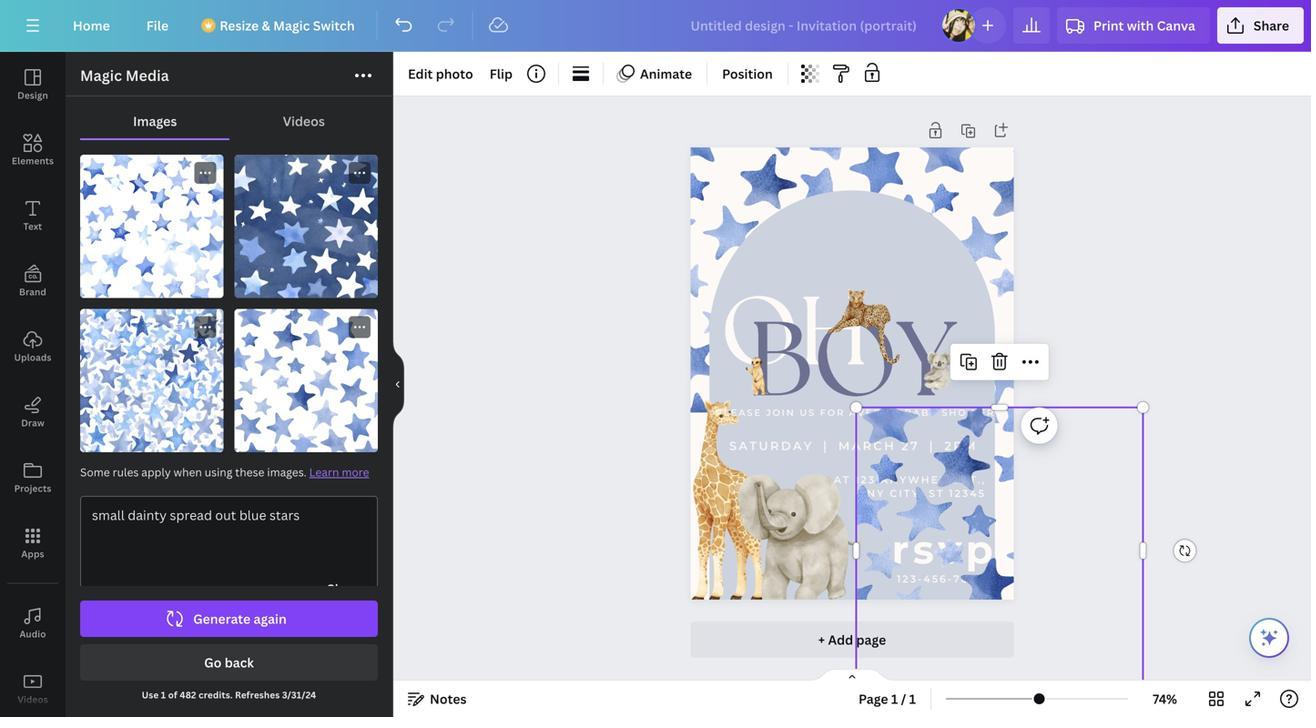 Task type: describe. For each thing, give the bounding box(es) containing it.
1 vertical spatial videos button
[[0, 657, 66, 718]]

of
[[168, 689, 178, 702]]

1 horizontal spatial videos button
[[230, 104, 378, 138]]

go back button
[[80, 645, 378, 681]]

animate
[[640, 65, 692, 82]]

text
[[23, 220, 42, 233]]

uploads button
[[0, 314, 66, 380]]

&
[[262, 17, 270, 34]]

print with canva
[[1094, 17, 1196, 34]]

use 1 of 482 credits. refreshes 3/31/24
[[142, 689, 316, 702]]

resize & magic switch button
[[191, 7, 369, 44]]

images.
[[267, 465, 307, 480]]

resize
[[220, 17, 259, 34]]

projects
[[14, 483, 51, 495]]

123-
[[897, 573, 924, 585]]

+
[[818, 632, 825, 649]]

123-456-7890
[[897, 573, 986, 585]]

oh
[[721, 278, 869, 387]]

flip button
[[482, 59, 520, 88]]

apply
[[141, 465, 171, 480]]

design button
[[0, 52, 66, 117]]

magic inside button
[[273, 17, 310, 34]]

images button
[[80, 104, 230, 138]]

st.,
[[962, 474, 986, 486]]

brand button
[[0, 249, 66, 314]]

again
[[254, 611, 287, 628]]

audio button
[[0, 591, 66, 657]]

saturday │ march 27 │ 2pm
[[729, 439, 978, 453]]

canva
[[1157, 17, 1196, 34]]

for
[[820, 407, 845, 418]]

at
[[834, 474, 851, 486]]

0 horizontal spatial magic
[[80, 66, 122, 85]]

482
[[180, 689, 196, 702]]

1 │ from the left
[[819, 439, 833, 453]]

resize & magic switch
[[220, 17, 355, 34]]

photo
[[436, 65, 473, 82]]

elements button
[[0, 117, 66, 183]]

home
[[73, 17, 110, 34]]

generate again
[[193, 611, 287, 628]]

learn
[[309, 465, 339, 480]]

with
[[1127, 17, 1154, 34]]

saturday
[[729, 439, 814, 453]]

media
[[126, 66, 169, 85]]

74%
[[1153, 691, 1177, 708]]

magic media
[[80, 66, 169, 85]]

file button
[[132, 7, 183, 44]]

elements
[[12, 155, 54, 167]]

draw button
[[0, 380, 66, 445]]

0 vertical spatial videos
[[283, 112, 325, 130]]

please join us for avery's baby shower
[[716, 407, 995, 418]]

credits.
[[199, 689, 233, 702]]

clear
[[326, 581, 359, 598]]

please
[[716, 407, 762, 418]]

+ add page
[[818, 632, 886, 649]]

anywhere
[[881, 474, 957, 486]]

2pm
[[945, 439, 978, 453]]

baby
[[905, 407, 938, 418]]

text button
[[0, 183, 66, 249]]

+ add page button
[[691, 622, 1014, 658]]

page 1 / 1
[[859, 691, 916, 708]]

print with canva button
[[1057, 7, 1210, 44]]

/
[[901, 691, 906, 708]]

audio
[[20, 628, 46, 641]]

2 │ from the left
[[925, 439, 939, 453]]

position
[[722, 65, 773, 82]]

position button
[[715, 59, 780, 88]]

go
[[204, 654, 222, 672]]

12345
[[949, 488, 986, 500]]

home link
[[58, 7, 125, 44]]

uploads
[[14, 352, 51, 364]]

3/31/24
[[282, 689, 316, 702]]

back
[[225, 654, 254, 672]]



Task type: locate. For each thing, give the bounding box(es) containing it.
join
[[766, 407, 796, 418]]

any
[[858, 488, 885, 500]]

rules
[[113, 465, 139, 480]]

switch
[[313, 17, 355, 34]]

use
[[142, 689, 159, 702]]

Design title text field
[[676, 7, 933, 44]]

some
[[80, 465, 110, 480]]

some rules apply when using these images. learn more
[[80, 465, 369, 480]]

print
[[1094, 17, 1124, 34]]

0 horizontal spatial videos
[[18, 694, 48, 706]]

Enter 5+ words to describe... text field
[[81, 497, 377, 575]]

when
[[174, 465, 202, 480]]

1 horizontal spatial magic
[[273, 17, 310, 34]]

edit photo
[[408, 65, 473, 82]]

1 for /
[[891, 691, 898, 708]]

these
[[235, 465, 264, 480]]

avery's
[[849, 407, 900, 418]]

at 123 anywhere st., any city, st 12345
[[834, 474, 986, 500]]

1 for of
[[161, 689, 166, 702]]

boy
[[749, 301, 956, 420]]

magic right "&"
[[273, 17, 310, 34]]

page
[[859, 691, 888, 708]]

1 right /
[[909, 691, 916, 708]]

brand
[[19, 286, 46, 298]]

123
[[855, 474, 876, 486]]

images
[[133, 112, 177, 130]]

videos inside side panel tab list
[[18, 694, 48, 706]]

share button
[[1217, 7, 1304, 44]]

draw
[[21, 417, 44, 429]]

apps button
[[0, 511, 66, 576]]

us
[[800, 407, 816, 418]]

march
[[839, 439, 896, 453]]

notes
[[430, 691, 467, 708]]

74% button
[[1136, 685, 1195, 714]]

notes button
[[401, 685, 474, 714]]

side panel tab list
[[0, 52, 66, 718]]

1 horizontal spatial videos
[[283, 112, 325, 130]]

0 vertical spatial videos button
[[230, 104, 378, 138]]

canva assistant image
[[1259, 627, 1280, 649]]

flip
[[490, 65, 513, 82]]

456-
[[924, 573, 954, 585]]

animate button
[[611, 59, 700, 88]]

0 horizontal spatial │
[[819, 439, 833, 453]]

0 vertical spatial magic
[[273, 17, 310, 34]]

page
[[856, 632, 886, 649]]

show pages image
[[809, 668, 896, 683]]

│
[[819, 439, 833, 453], [925, 439, 939, 453]]

1 horizontal spatial │
[[925, 439, 939, 453]]

st
[[929, 488, 945, 500]]

go back
[[204, 654, 254, 672]]

generate again button
[[80, 601, 378, 637]]

design
[[17, 89, 48, 102]]

share
[[1254, 17, 1290, 34]]

apps
[[21, 548, 44, 561]]

videos
[[283, 112, 325, 130], [18, 694, 48, 706]]

0 horizontal spatial videos button
[[0, 657, 66, 718]]

1 left /
[[891, 691, 898, 708]]

│ down for
[[819, 439, 833, 453]]

edit
[[408, 65, 433, 82]]

magic left media
[[80, 66, 122, 85]]

rsvp
[[892, 526, 997, 574]]

0 horizontal spatial 1
[[161, 689, 166, 702]]

edit photo button
[[401, 59, 481, 88]]

shower
[[942, 407, 995, 418]]

27
[[902, 439, 920, 453]]

main menu bar
[[0, 0, 1311, 52]]

1 vertical spatial videos
[[18, 694, 48, 706]]

using
[[205, 465, 233, 480]]

1 vertical spatial magic
[[80, 66, 122, 85]]

small dainty spread out blue stars image
[[80, 155, 224, 298], [235, 155, 378, 298], [80, 309, 224, 453], [235, 309, 378, 453]]

city,
[[890, 488, 924, 500]]

1 left of
[[161, 689, 166, 702]]

2 horizontal spatial 1
[[909, 691, 916, 708]]

file
[[146, 17, 169, 34]]

│ right the 27
[[925, 439, 939, 453]]

hide image
[[393, 341, 404, 428]]

projects button
[[0, 445, 66, 511]]

1 horizontal spatial 1
[[891, 691, 898, 708]]

7890
[[954, 573, 986, 585]]

more
[[342, 465, 369, 480]]

magic
[[273, 17, 310, 34], [80, 66, 122, 85]]

learn more link
[[309, 465, 369, 480]]

generate
[[193, 611, 251, 628]]

refreshes
[[235, 689, 280, 702]]



Task type: vqa. For each thing, say whether or not it's contained in the screenshot.
to inside the menu bar
no



